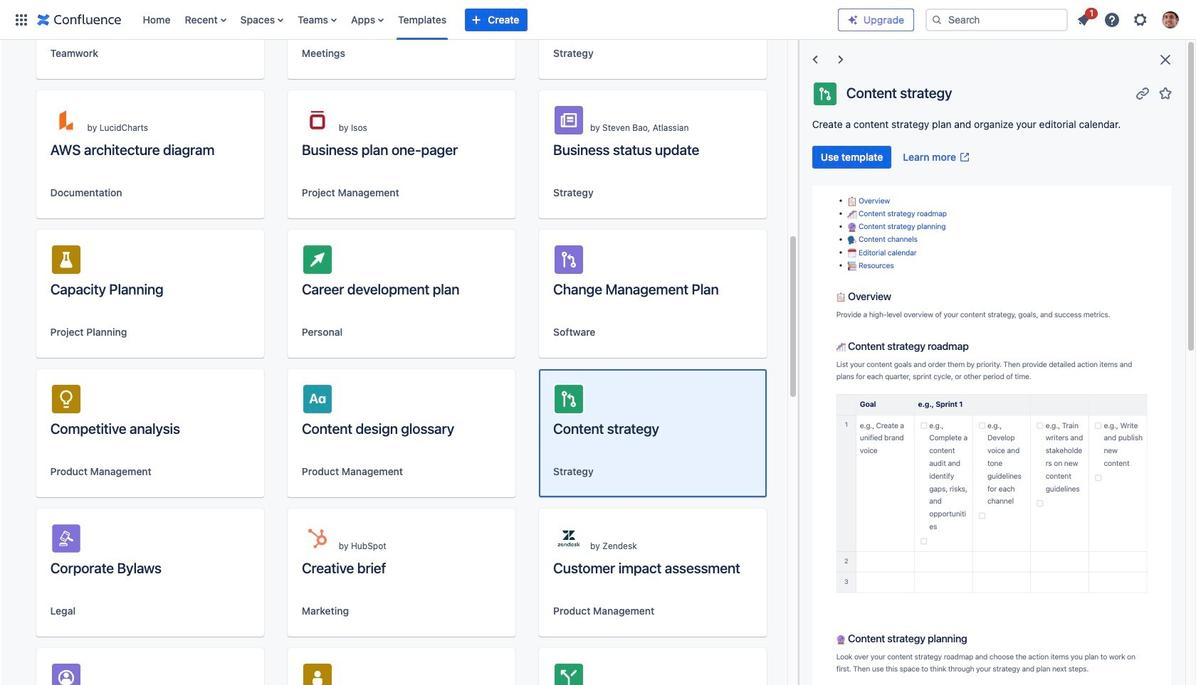 Task type: describe. For each thing, give the bounding box(es) containing it.
your profile and preferences image
[[1162, 11, 1179, 28]]

global element
[[9, 0, 838, 40]]

share link image
[[1135, 84, 1152, 101]]

Search field
[[926, 8, 1068, 31]]

star content strategy image
[[1157, 84, 1174, 101]]

premium image
[[848, 14, 859, 25]]

list for appswitcher icon
[[136, 0, 838, 40]]

close image
[[1157, 51, 1174, 68]]

settings icon image
[[1132, 11, 1150, 28]]



Task type: locate. For each thing, give the bounding box(es) containing it.
next template image
[[832, 51, 849, 68]]

list for premium icon
[[1071, 5, 1188, 32]]

list item inside list
[[1071, 5, 1098, 31]]

None search field
[[926, 8, 1068, 31]]

previous template image
[[807, 51, 824, 68]]

banner
[[0, 0, 1197, 40]]

0 horizontal spatial list
[[136, 0, 838, 40]]

confluence image
[[37, 11, 121, 28], [37, 11, 121, 28]]

help icon image
[[1104, 11, 1121, 28]]

group
[[812, 146, 976, 169]]

1 horizontal spatial list
[[1071, 5, 1188, 32]]

search image
[[932, 14, 943, 25]]

list
[[136, 0, 838, 40], [1071, 5, 1188, 32]]

notification icon image
[[1075, 11, 1093, 28]]

appswitcher icon image
[[13, 11, 30, 28]]

list item
[[1071, 5, 1098, 31]]



Task type: vqa. For each thing, say whether or not it's contained in the screenshot.
Star Shiba Task Force Image
no



